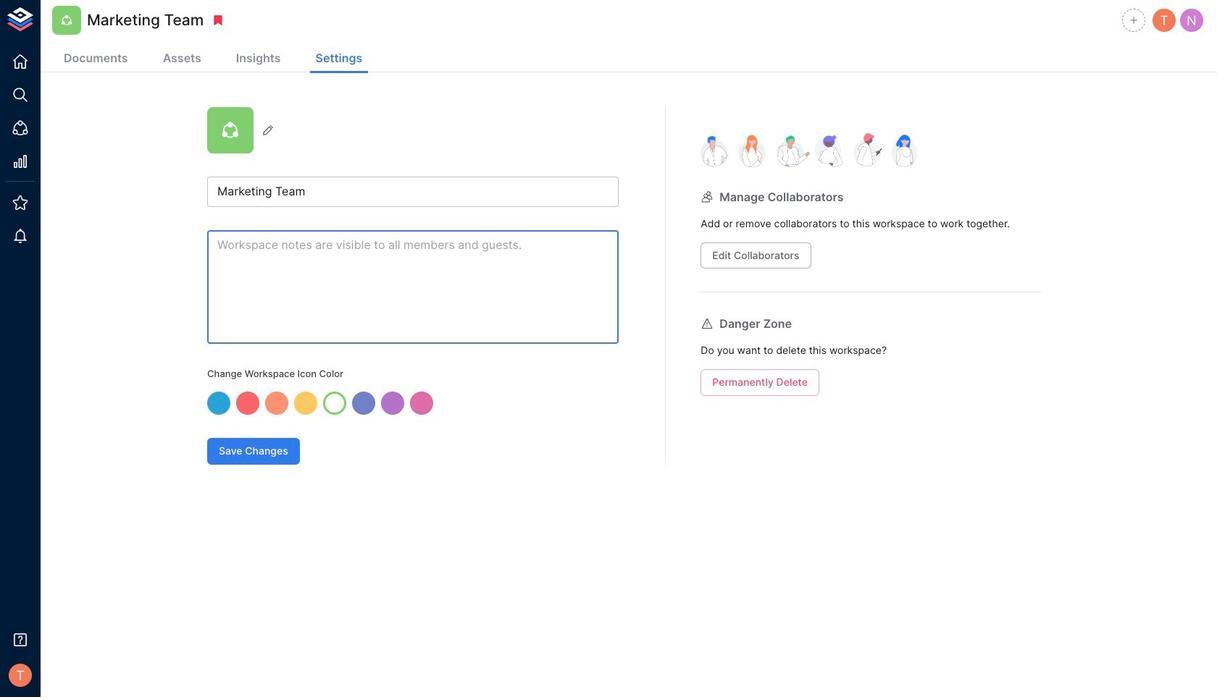 Task type: vqa. For each thing, say whether or not it's contained in the screenshot.
Remove Bookmark image on the top left
yes



Task type: describe. For each thing, give the bounding box(es) containing it.
remove bookmark image
[[212, 14, 225, 27]]

Workspace Name text field
[[207, 177, 619, 207]]



Task type: locate. For each thing, give the bounding box(es) containing it.
Workspace notes are visible to all members and guests. text field
[[207, 230, 619, 344]]



